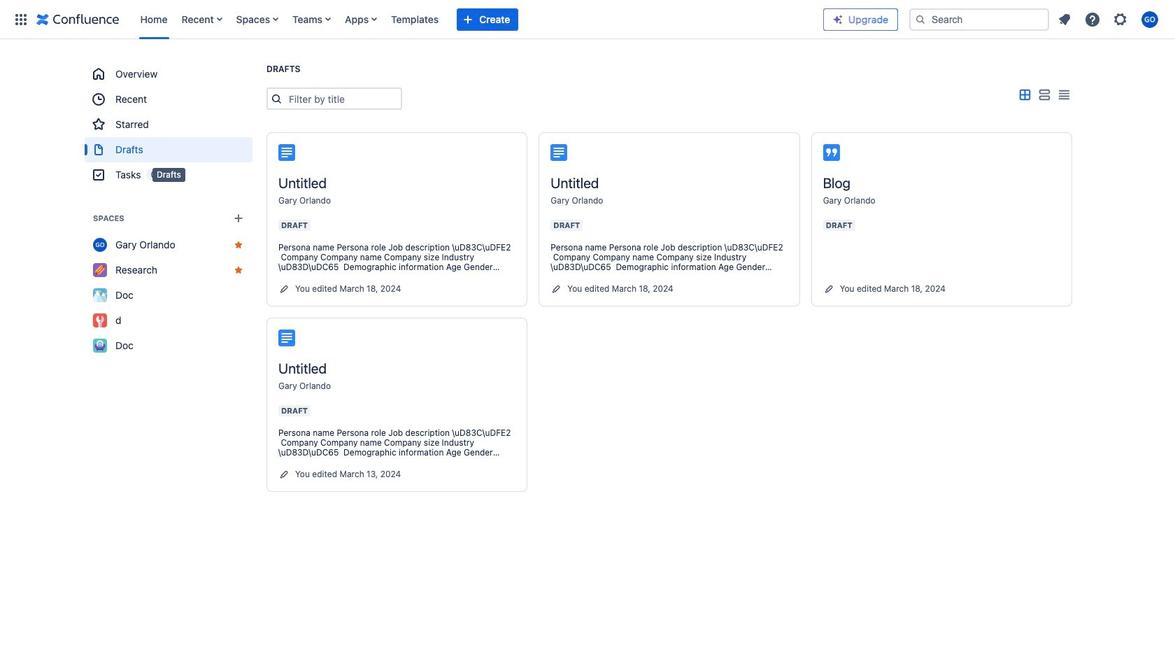 Task type: describe. For each thing, give the bounding box(es) containing it.
2 unstar this space image from the top
[[233, 265, 244, 276]]

notification icon image
[[1057, 11, 1074, 28]]

Filter by title field
[[285, 89, 401, 108]]

premium image
[[833, 14, 844, 25]]

1 unstar this space image from the top
[[233, 239, 244, 251]]

page image
[[279, 144, 295, 161]]

help icon image
[[1085, 11, 1102, 28]]

global element
[[8, 0, 824, 39]]

settings icon image
[[1113, 11, 1130, 28]]

your profile and preferences image
[[1142, 11, 1159, 28]]



Task type: locate. For each thing, give the bounding box(es) containing it.
0 vertical spatial unstar this space image
[[233, 239, 244, 251]]

confluence image
[[36, 11, 119, 28], [36, 11, 119, 28]]

1 vertical spatial unstar this space image
[[233, 265, 244, 276]]

blog image
[[824, 144, 840, 161]]

None search field
[[910, 8, 1050, 30]]

list for appswitcher icon
[[133, 0, 824, 39]]

list for premium icon
[[1053, 7, 1167, 32]]

search image
[[916, 14, 927, 25]]

1 horizontal spatial list
[[1053, 7, 1167, 32]]

0 horizontal spatial list
[[133, 0, 824, 39]]

list image
[[1037, 87, 1053, 103]]

create a space image
[[230, 210, 247, 227]]

cards image
[[1017, 87, 1034, 103]]

0 horizontal spatial page image
[[279, 330, 295, 346]]

appswitcher icon image
[[13, 11, 29, 28]]

0 vertical spatial page image
[[551, 144, 568, 161]]

banner
[[0, 0, 1176, 39]]

compact list image
[[1056, 87, 1073, 103]]

page image
[[551, 144, 568, 161], [279, 330, 295, 346]]

unstar this space image
[[233, 239, 244, 251], [233, 265, 244, 276]]

list
[[133, 0, 824, 39], [1053, 7, 1167, 32]]

group
[[85, 62, 253, 188]]

Search field
[[910, 8, 1050, 30]]

1 vertical spatial page image
[[279, 330, 295, 346]]

1 horizontal spatial page image
[[551, 144, 568, 161]]



Task type: vqa. For each thing, say whether or not it's contained in the screenshot.
topmost Page icon
yes



